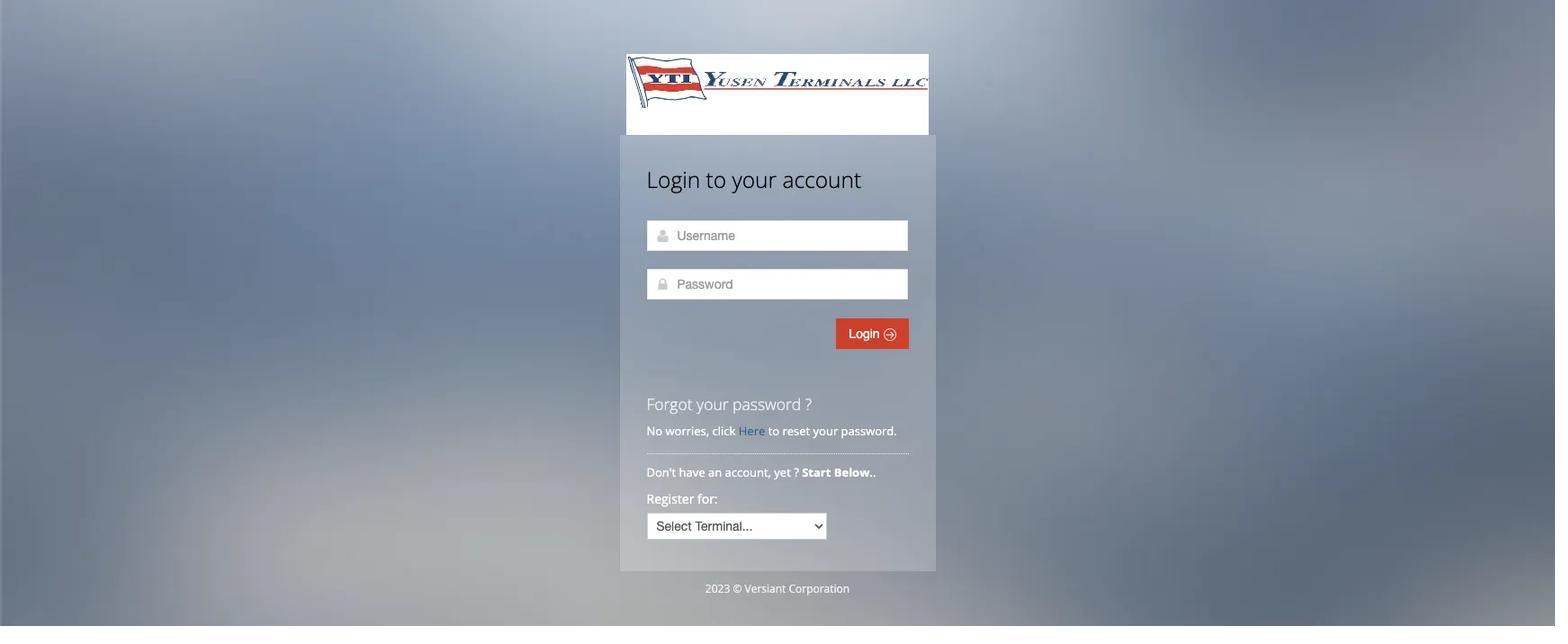 Task type: locate. For each thing, give the bounding box(es) containing it.
? right yet
[[794, 464, 799, 481]]

?
[[805, 393, 812, 415], [794, 464, 799, 481]]

1 horizontal spatial your
[[732, 165, 777, 194]]

corporation
[[789, 581, 850, 597]]

an
[[708, 464, 722, 481]]

lock image
[[656, 277, 670, 292]]

2023
[[705, 581, 730, 597]]

0 horizontal spatial your
[[697, 393, 729, 415]]

1 horizontal spatial login
[[849, 327, 883, 341]]

password.
[[841, 423, 897, 439]]

login
[[647, 165, 700, 194], [849, 327, 883, 341]]

your up click
[[697, 393, 729, 415]]

0 vertical spatial ?
[[805, 393, 812, 415]]

2 horizontal spatial your
[[813, 423, 838, 439]]

? up 'reset'
[[805, 393, 812, 415]]

to
[[706, 165, 726, 194], [768, 423, 779, 439]]

0 horizontal spatial login
[[647, 165, 700, 194]]

Password password field
[[647, 269, 908, 300]]

1 horizontal spatial ?
[[805, 393, 812, 415]]

password
[[733, 393, 801, 415]]

your right 'reset'
[[813, 423, 838, 439]]

1 horizontal spatial to
[[768, 423, 779, 439]]

1 vertical spatial ?
[[794, 464, 799, 481]]

your
[[732, 165, 777, 194], [697, 393, 729, 415], [813, 423, 838, 439]]

0 horizontal spatial to
[[706, 165, 726, 194]]

user image
[[656, 229, 670, 243]]

here link
[[739, 423, 765, 439]]

forgot your password ? no worries, click here to reset your password.
[[647, 393, 897, 439]]

login button
[[836, 319, 908, 349]]

Username text field
[[647, 220, 908, 251]]

1 vertical spatial to
[[768, 423, 779, 439]]

login for login
[[849, 327, 883, 341]]

to right here
[[768, 423, 779, 439]]

©
[[733, 581, 742, 597]]

login to your account
[[647, 165, 861, 194]]

1 vertical spatial login
[[849, 327, 883, 341]]

0 vertical spatial your
[[732, 165, 777, 194]]

your up username text field
[[732, 165, 777, 194]]

login inside button
[[849, 327, 883, 341]]

0 vertical spatial login
[[647, 165, 700, 194]]

versiant
[[745, 581, 786, 597]]

to up username text field
[[706, 165, 726, 194]]



Task type: vqa. For each thing, say whether or not it's contained in the screenshot.
to
yes



Task type: describe. For each thing, give the bounding box(es) containing it.
don't have an account, yet ? start below. .
[[647, 464, 879, 481]]

register
[[647, 490, 694, 508]]

2 vertical spatial your
[[813, 423, 838, 439]]

swapright image
[[883, 328, 896, 341]]

forgot
[[647, 393, 693, 415]]

0 horizontal spatial ?
[[794, 464, 799, 481]]

1 vertical spatial your
[[697, 393, 729, 415]]

2023 © versiant corporation
[[705, 581, 850, 597]]

account,
[[725, 464, 771, 481]]

don't
[[647, 464, 676, 481]]

below.
[[834, 464, 873, 481]]

for:
[[697, 490, 718, 508]]

reset
[[782, 423, 810, 439]]

here
[[739, 423, 765, 439]]

yet
[[774, 464, 791, 481]]

worries,
[[665, 423, 709, 439]]

no
[[647, 423, 662, 439]]

to inside 'forgot your password ? no worries, click here to reset your password.'
[[768, 423, 779, 439]]

0 vertical spatial to
[[706, 165, 726, 194]]

have
[[679, 464, 705, 481]]

register for:
[[647, 490, 718, 508]]

? inside 'forgot your password ? no worries, click here to reset your password.'
[[805, 393, 812, 415]]

account
[[782, 165, 861, 194]]

start
[[802, 464, 831, 481]]

click
[[712, 423, 736, 439]]

login for login to your account
[[647, 165, 700, 194]]

.
[[873, 464, 876, 481]]



